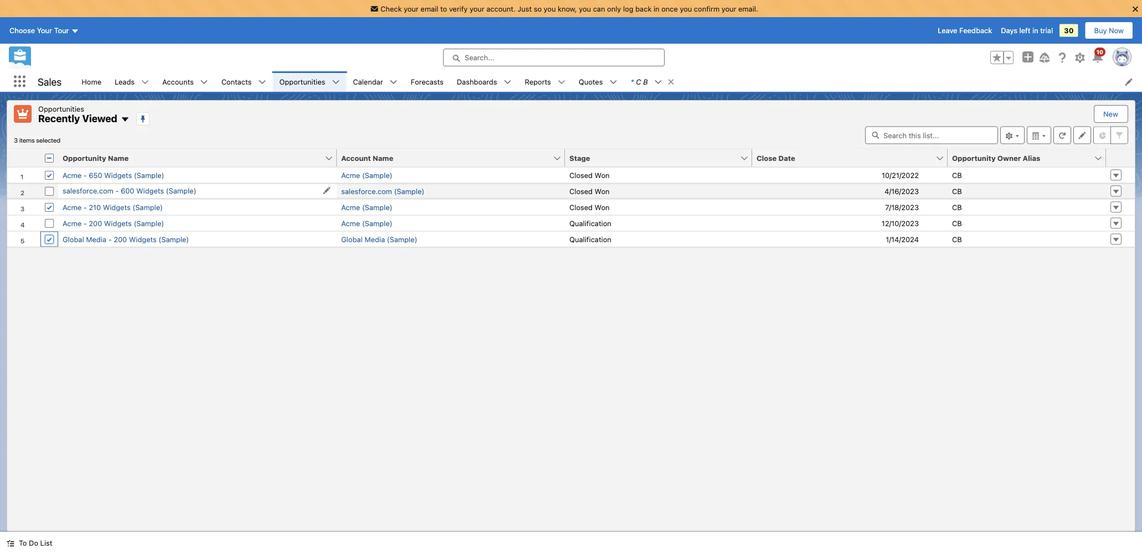 Task type: vqa. For each thing, say whether or not it's contained in the screenshot.
grid containing SUN
no



Task type: locate. For each thing, give the bounding box(es) containing it.
1 horizontal spatial you
[[579, 4, 591, 13]]

1 closed won from the top
[[569, 171, 610, 179]]

2 horizontal spatial you
[[680, 4, 692, 13]]

1 name from the left
[[108, 154, 129, 162]]

you
[[544, 4, 556, 13], [579, 4, 591, 13], [680, 4, 692, 13]]

200 down 210
[[89, 219, 102, 228]]

can
[[593, 4, 605, 13]]

acme (sample) link for acme - 210 widgets (sample)
[[341, 203, 392, 212]]

5 cb from the top
[[952, 235, 962, 244]]

2 acme (sample) link from the top
[[341, 203, 392, 212]]

2 qualification from the top
[[569, 235, 611, 244]]

salesforce.com down account name
[[341, 187, 392, 196]]

list item
[[624, 71, 680, 92]]

2 your from the left
[[470, 4, 484, 13]]

text default image right accounts
[[200, 78, 208, 86]]

2 vertical spatial closed
[[569, 203, 593, 212]]

won for 4/16/2023
[[595, 187, 610, 196]]

1 vertical spatial closed won
[[569, 187, 610, 196]]

opportunities image
[[14, 105, 32, 123]]

name inside opportunity name button
[[108, 154, 129, 162]]

to
[[19, 540, 27, 548]]

0 vertical spatial in
[[654, 4, 659, 13]]

opportunity for opportunity name
[[63, 154, 106, 162]]

group
[[990, 51, 1014, 64]]

contacts
[[221, 78, 252, 86]]

global for global media - 200 widgets (sample)
[[63, 235, 84, 244]]

0 horizontal spatial you
[[544, 4, 556, 13]]

text default image inside calendar list item
[[390, 78, 397, 86]]

2 horizontal spatial your
[[722, 4, 736, 13]]

widgets up the 600
[[104, 171, 132, 179]]

media
[[86, 235, 106, 244], [365, 235, 385, 244]]

3 closed from the top
[[569, 203, 593, 212]]

opportunity left owner
[[952, 154, 996, 162]]

new button
[[1094, 106, 1127, 122]]

quotes
[[579, 78, 603, 86]]

acme down account
[[341, 171, 360, 179]]

account name element
[[337, 149, 572, 168]]

do
[[29, 540, 38, 548]]

0 horizontal spatial opportunity
[[63, 154, 106, 162]]

acme (sample) link down account name
[[341, 171, 392, 179]]

4/16/2023
[[885, 187, 919, 196]]

stage element
[[565, 149, 759, 168]]

- for 600
[[115, 187, 119, 195]]

recently viewed|opportunities|list view element
[[7, 100, 1135, 533]]

acme left 650
[[63, 171, 81, 179]]

acme (sample) link
[[341, 171, 392, 179], [341, 203, 392, 212], [341, 219, 392, 228]]

- left 650
[[83, 171, 87, 179]]

acme (sample) up global media (sample)
[[341, 219, 392, 228]]

in right back
[[654, 4, 659, 13]]

1 qualification from the top
[[569, 219, 611, 228]]

0 vertical spatial acme (sample) link
[[341, 171, 392, 179]]

0 horizontal spatial media
[[86, 235, 106, 244]]

1 acme (sample) link from the top
[[341, 171, 392, 179]]

acme (sample) link up global media (sample)
[[341, 219, 392, 228]]

0 vertical spatial qualification
[[569, 219, 611, 228]]

search... button
[[443, 49, 665, 67]]

confirm
[[694, 4, 720, 13]]

cb
[[952, 171, 962, 179], [952, 187, 962, 196], [952, 203, 962, 212], [952, 219, 962, 228], [952, 235, 962, 244]]

1 your from the left
[[404, 4, 419, 13]]

leads
[[115, 78, 135, 86]]

list item containing *
[[624, 71, 680, 92]]

2 vertical spatial closed won
[[569, 203, 610, 212]]

1 global from the left
[[63, 235, 84, 244]]

closed won for 4/16/2023
[[569, 187, 610, 196]]

your right verify
[[470, 4, 484, 13]]

0 vertical spatial won
[[595, 171, 610, 179]]

won
[[595, 171, 610, 179], [595, 187, 610, 196], [595, 203, 610, 212]]

back
[[635, 4, 652, 13]]

1 vertical spatial won
[[595, 187, 610, 196]]

3 won from the top
[[595, 203, 610, 212]]

name inside account name button
[[373, 154, 393, 162]]

acme (sample) down account name
[[341, 171, 392, 179]]

2 cb from the top
[[952, 187, 962, 196]]

text default image for accounts
[[200, 78, 208, 86]]

1 horizontal spatial opportunities
[[279, 78, 325, 86]]

acme (sample) for acme - 650 widgets (sample)
[[341, 171, 392, 179]]

text default image inside the dashboards list item
[[504, 78, 511, 86]]

None search field
[[865, 127, 998, 144]]

c
[[636, 78, 641, 86]]

- down acme - 200 widgets (sample)
[[108, 235, 112, 244]]

recently viewed grid
[[7, 149, 1135, 248]]

2 vertical spatial acme (sample)
[[341, 219, 392, 228]]

200
[[89, 219, 102, 228], [114, 235, 127, 244]]

won for 7/18/2023
[[595, 203, 610, 212]]

text default image inside accounts list item
[[200, 78, 208, 86]]

7/18/2023
[[885, 203, 919, 212]]

1/14/2024
[[886, 235, 919, 244]]

3
[[14, 137, 18, 144]]

- left 210
[[83, 203, 87, 212]]

acme - 650 widgets (sample) link
[[63, 171, 164, 179]]

acme (sample) link for acme - 200 widgets (sample)
[[341, 219, 392, 228]]

you right so
[[544, 4, 556, 13]]

once
[[661, 4, 678, 13]]

*
[[631, 78, 634, 86]]

you left "can" at the top right of the page
[[579, 4, 591, 13]]

10/21/2022
[[882, 171, 919, 179]]

email.
[[738, 4, 758, 13]]

widgets
[[104, 171, 132, 179], [136, 187, 164, 195], [103, 203, 131, 212], [104, 219, 132, 228], [129, 235, 157, 244]]

closed won for 10/21/2022
[[569, 171, 610, 179]]

cb for 1/14/2024
[[952, 235, 962, 244]]

dashboards
[[457, 78, 497, 86]]

1 vertical spatial qualification
[[569, 235, 611, 244]]

recently
[[38, 113, 80, 125]]

4 cb from the top
[[952, 219, 962, 228]]

2 acme (sample) from the top
[[341, 203, 392, 212]]

opportunity name
[[63, 154, 129, 162]]

1 cb from the top
[[952, 171, 962, 179]]

recently viewed status
[[14, 137, 60, 144]]

buy
[[1094, 26, 1107, 35]]

your
[[37, 26, 52, 35]]

quotes list item
[[572, 71, 624, 92]]

name
[[108, 154, 129, 162], [373, 154, 393, 162]]

10 button
[[1091, 48, 1106, 64]]

name for account name
[[373, 154, 393, 162]]

0 horizontal spatial global
[[63, 235, 84, 244]]

media down acme - 200 widgets (sample)
[[86, 235, 106, 244]]

calendar list item
[[346, 71, 404, 92]]

name up acme - 650 widgets (sample)
[[108, 154, 129, 162]]

2 global from the left
[[341, 235, 363, 244]]

1 closed from the top
[[569, 171, 593, 179]]

check your email to verify your account. just so you know, you can only log back in once you confirm your email.
[[381, 4, 758, 13]]

1 vertical spatial opportunities
[[38, 105, 84, 113]]

opportunity inside opportunity name button
[[63, 154, 106, 162]]

reports list item
[[518, 71, 572, 92]]

action image
[[1106, 149, 1135, 167]]

0 horizontal spatial opportunities
[[38, 105, 84, 113]]

210
[[89, 203, 101, 212]]

2 name from the left
[[373, 154, 393, 162]]

home
[[82, 78, 101, 86]]

text default image left reports
[[504, 78, 511, 86]]

accounts
[[162, 78, 194, 86]]

1 opportunity from the left
[[63, 154, 106, 162]]

item number image
[[7, 149, 40, 167]]

list
[[40, 540, 52, 548]]

1 horizontal spatial salesforce.com
[[341, 187, 392, 196]]

widgets down the acme - 210 widgets (sample)
[[104, 219, 132, 228]]

acme (sample) link down the 'salesforce.com (sample)'
[[341, 203, 392, 212]]

3 you from the left
[[680, 4, 692, 13]]

account name
[[341, 154, 393, 162]]

text default image inside the contacts list item
[[258, 78, 266, 86]]

1 horizontal spatial in
[[1032, 26, 1038, 35]]

opportunity owner alias element
[[948, 149, 1113, 168]]

global
[[63, 235, 84, 244], [341, 235, 363, 244]]

qualification for acme (sample)
[[569, 219, 611, 228]]

leave feedback link
[[938, 26, 992, 35]]

1 vertical spatial in
[[1032, 26, 1038, 35]]

text default image right contacts in the top of the page
[[258, 78, 266, 86]]

0 vertical spatial opportunities
[[279, 78, 325, 86]]

1 vertical spatial acme (sample)
[[341, 203, 392, 212]]

0 horizontal spatial name
[[108, 154, 129, 162]]

know,
[[558, 4, 577, 13]]

2 closed won from the top
[[569, 187, 610, 196]]

0 vertical spatial closed won
[[569, 171, 610, 179]]

days
[[1001, 26, 1017, 35]]

text default image inside reports list item
[[558, 78, 565, 86]]

600
[[121, 187, 134, 195]]

opportunities
[[279, 78, 325, 86], [38, 105, 84, 113]]

3 acme (sample) link from the top
[[341, 219, 392, 228]]

text default image
[[141, 78, 149, 86], [200, 78, 208, 86], [258, 78, 266, 86], [504, 78, 511, 86], [121, 115, 129, 124]]

1 vertical spatial closed
[[569, 187, 593, 196]]

1 horizontal spatial media
[[365, 235, 385, 244]]

list
[[75, 71, 1142, 92]]

0 vertical spatial acme (sample)
[[341, 171, 392, 179]]

1 won from the top
[[595, 171, 610, 179]]

1 horizontal spatial name
[[373, 154, 393, 162]]

2 you from the left
[[579, 4, 591, 13]]

text default image inside the opportunities list item
[[332, 78, 340, 86]]

opportunity
[[63, 154, 106, 162], [952, 154, 996, 162]]

b
[[643, 78, 648, 86]]

you right "once"
[[680, 4, 692, 13]]

salesforce.com down 650
[[63, 187, 113, 195]]

1 media from the left
[[86, 235, 106, 244]]

text default image inside leads list item
[[141, 78, 149, 86]]

in right the left
[[1032, 26, 1038, 35]]

1 horizontal spatial your
[[470, 4, 484, 13]]

opportunities link
[[273, 71, 332, 92]]

cb for 4/16/2023
[[952, 187, 962, 196]]

date
[[779, 154, 795, 162]]

only
[[607, 4, 621, 13]]

text default image inside the quotes list item
[[610, 78, 617, 86]]

2 vertical spatial won
[[595, 203, 610, 212]]

widgets for 210
[[103, 203, 131, 212]]

sales
[[38, 76, 62, 88]]

viewed
[[82, 113, 117, 125]]

text default image right leads
[[141, 78, 149, 86]]

opportunity up 650
[[63, 154, 106, 162]]

text default image for calendar
[[390, 78, 397, 86]]

0 vertical spatial 200
[[89, 219, 102, 228]]

your left email
[[404, 4, 419, 13]]

widgets up acme - 200 widgets (sample)
[[103, 203, 131, 212]]

your
[[404, 4, 419, 13], [470, 4, 484, 13], [722, 4, 736, 13]]

- down the acme - 210 widgets (sample) 'link'
[[83, 219, 87, 228]]

- left the 600
[[115, 187, 119, 195]]

acme (sample) down the 'salesforce.com (sample)'
[[341, 203, 392, 212]]

account.
[[486, 4, 516, 13]]

cell inside recently viewed grid
[[40, 149, 58, 168]]

0 vertical spatial closed
[[569, 171, 593, 179]]

2 closed from the top
[[569, 187, 593, 196]]

salesforce.com for salesforce.com (sample)
[[341, 187, 392, 196]]

- for 200
[[83, 219, 87, 228]]

media down the 'salesforce.com (sample)'
[[365, 235, 385, 244]]

just
[[518, 4, 532, 13]]

3 closed won from the top
[[569, 203, 610, 212]]

text default image for *
[[654, 78, 662, 86]]

0 horizontal spatial salesforce.com
[[63, 187, 113, 195]]

3 cb from the top
[[952, 203, 962, 212]]

name right account
[[373, 154, 393, 162]]

qualification
[[569, 219, 611, 228], [569, 235, 611, 244]]

200 down acme - 200 widgets (sample)
[[114, 235, 127, 244]]

3 acme (sample) from the top
[[341, 219, 392, 228]]

widgets for 200
[[104, 219, 132, 228]]

cb for 12/10/2023
[[952, 219, 962, 228]]

acme left 210
[[63, 203, 81, 212]]

cell
[[40, 149, 58, 168]]

1 horizontal spatial global
[[341, 235, 363, 244]]

2 opportunity from the left
[[952, 154, 996, 162]]

2 media from the left
[[365, 235, 385, 244]]

text default image
[[667, 78, 675, 86], [332, 78, 340, 86], [390, 78, 397, 86], [558, 78, 565, 86], [610, 78, 617, 86], [654, 78, 662, 86], [7, 540, 14, 548]]

your left email.
[[722, 4, 736, 13]]

1 vertical spatial acme (sample) link
[[341, 203, 392, 212]]

salesforce.com
[[63, 187, 113, 195], [341, 187, 392, 196]]

cb for 10/21/2022
[[952, 171, 962, 179]]

1 horizontal spatial 200
[[114, 235, 127, 244]]

closed won
[[569, 171, 610, 179], [569, 187, 610, 196], [569, 203, 610, 212]]

quotes link
[[572, 71, 610, 92]]

feedback
[[959, 26, 992, 35]]

so
[[534, 4, 542, 13]]

0 horizontal spatial your
[[404, 4, 419, 13]]

closed
[[569, 171, 593, 179], [569, 187, 593, 196], [569, 203, 593, 212]]

2 won from the top
[[595, 187, 610, 196]]

close
[[757, 154, 777, 162]]

1 horizontal spatial opportunity
[[952, 154, 996, 162]]

widgets right the 600
[[136, 187, 164, 195]]

2 vertical spatial acme (sample) link
[[341, 219, 392, 228]]

1 acme (sample) from the top
[[341, 171, 392, 179]]

salesforce.com for salesforce.com - 600 widgets (sample)
[[63, 187, 113, 195]]

items
[[19, 137, 35, 144]]

opportunity inside button
[[952, 154, 996, 162]]

left
[[1019, 26, 1030, 35]]



Task type: describe. For each thing, give the bounding box(es) containing it.
reports
[[525, 78, 551, 86]]

1 you from the left
[[544, 4, 556, 13]]

verify
[[449, 4, 468, 13]]

accounts list item
[[156, 71, 215, 92]]

account
[[341, 154, 371, 162]]

acme (sample) link for acme - 650 widgets (sample)
[[341, 171, 392, 179]]

choose your tour
[[9, 26, 69, 35]]

30
[[1064, 26, 1074, 35]]

calendar link
[[346, 71, 390, 92]]

log
[[623, 4, 633, 13]]

text default image inside to do list button
[[7, 540, 14, 548]]

choose your tour button
[[9, 22, 79, 39]]

contacts list item
[[215, 71, 273, 92]]

1 vertical spatial 200
[[114, 235, 127, 244]]

acme (sample) for acme - 210 widgets (sample)
[[341, 203, 392, 212]]

salesforce.com (sample)
[[341, 187, 424, 196]]

action element
[[1106, 149, 1135, 168]]

dashboards link
[[450, 71, 504, 92]]

Search Recently Viewed list view. search field
[[865, 127, 998, 144]]

text default image right the viewed
[[121, 115, 129, 124]]

account name button
[[337, 149, 553, 167]]

closed won for 7/18/2023
[[569, 203, 610, 212]]

10
[[1097, 49, 1103, 55]]

new
[[1103, 110, 1118, 118]]

* c b
[[631, 78, 648, 86]]

acme down the 'salesforce.com (sample)'
[[341, 203, 360, 212]]

text default image for dashboards
[[504, 78, 511, 86]]

check
[[381, 4, 402, 13]]

dashboards list item
[[450, 71, 518, 92]]

0 horizontal spatial 200
[[89, 219, 102, 228]]

acme (sample) for acme - 200 widgets (sample)
[[341, 219, 392, 228]]

text default image for leads
[[141, 78, 149, 86]]

salesforce.com (sample) link
[[341, 187, 424, 196]]

0 horizontal spatial in
[[654, 4, 659, 13]]

widgets for 600
[[136, 187, 164, 195]]

won for 10/21/2022
[[595, 171, 610, 179]]

stage button
[[565, 149, 740, 167]]

text default image for opportunities
[[332, 78, 340, 86]]

days left in trial
[[1001, 26, 1053, 35]]

opportunity owner alias button
[[948, 149, 1094, 167]]

stage
[[569, 154, 590, 162]]

close date button
[[752, 149, 935, 167]]

list containing home
[[75, 71, 1142, 92]]

opportunity for opportunity owner alias
[[952, 154, 996, 162]]

widgets for 650
[[104, 171, 132, 179]]

acme - 200 widgets (sample) link
[[63, 219, 164, 228]]

search...
[[465, 53, 494, 62]]

closed for 7/18/2023
[[569, 203, 593, 212]]

to do list
[[19, 540, 52, 548]]

text default image for reports
[[558, 78, 565, 86]]

global for global media (sample)
[[341, 235, 363, 244]]

12/10/2023
[[882, 219, 919, 228]]

to
[[440, 4, 447, 13]]

forecasts link
[[404, 71, 450, 92]]

3 your from the left
[[722, 4, 736, 13]]

forecasts
[[411, 78, 444, 86]]

reports link
[[518, 71, 558, 92]]

- for 210
[[83, 203, 87, 212]]

global media (sample)
[[341, 235, 417, 244]]

leads list item
[[108, 71, 156, 92]]

opportunity name button
[[58, 149, 325, 167]]

buy now
[[1094, 26, 1124, 35]]

selected
[[36, 137, 60, 144]]

acme - 210 widgets (sample) link
[[63, 203, 163, 212]]

acme - 650 widgets (sample)
[[63, 171, 164, 179]]

buy now button
[[1085, 22, 1133, 39]]

contacts link
[[215, 71, 258, 92]]

cb for 7/18/2023
[[952, 203, 962, 212]]

name for opportunity name
[[108, 154, 129, 162]]

qualification for global media (sample)
[[569, 235, 611, 244]]

widgets down acme - 200 widgets (sample) link
[[129, 235, 157, 244]]

acme - 210 widgets (sample)
[[63, 203, 163, 212]]

text default image for contacts
[[258, 78, 266, 86]]

leave
[[938, 26, 957, 35]]

accounts link
[[156, 71, 200, 92]]

calendar
[[353, 78, 383, 86]]

media for (sample)
[[365, 235, 385, 244]]

close date
[[757, 154, 795, 162]]

email
[[421, 4, 438, 13]]

global media (sample) link
[[341, 235, 417, 244]]

closed for 10/21/2022
[[569, 171, 593, 179]]

opportunities inside list item
[[279, 78, 325, 86]]

leads link
[[108, 71, 141, 92]]

650
[[89, 171, 102, 179]]

opportunity owner alias
[[952, 154, 1040, 162]]

tour
[[54, 26, 69, 35]]

acme up global media (sample)
[[341, 219, 360, 228]]

choose
[[9, 26, 35, 35]]

closed for 4/16/2023
[[569, 187, 593, 196]]

alias
[[1023, 154, 1040, 162]]

none search field inside recently viewed|opportunities|list view element
[[865, 127, 998, 144]]

to do list button
[[0, 533, 59, 555]]

text default image for quotes
[[610, 78, 617, 86]]

now
[[1109, 26, 1124, 35]]

opportunities list item
[[273, 71, 346, 92]]

3 items selected
[[14, 137, 60, 144]]

item number element
[[7, 149, 40, 168]]

media for -
[[86, 235, 106, 244]]

global media - 200 widgets (sample)
[[63, 235, 189, 244]]

global media - 200 widgets (sample) link
[[63, 235, 189, 244]]

leave feedback
[[938, 26, 992, 35]]

salesforce.com - 600 widgets (sample) link
[[63, 187, 196, 196]]

home link
[[75, 71, 108, 92]]

acme down the acme - 210 widgets (sample) 'link'
[[63, 219, 81, 228]]

close date element
[[752, 149, 954, 168]]

- for 650
[[83, 171, 87, 179]]

salesforce.com - 600 widgets (sample)
[[63, 187, 196, 195]]

opportunity name element
[[58, 149, 343, 168]]

acme - 200 widgets (sample)
[[63, 219, 164, 228]]



